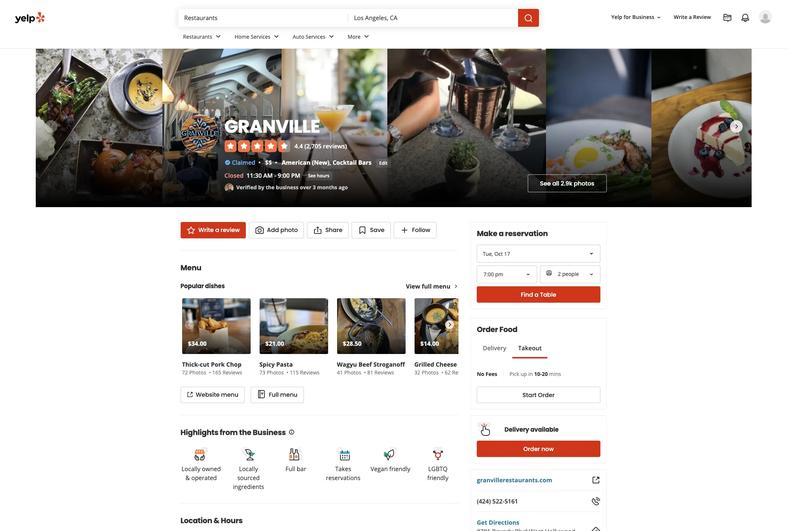 Task type: vqa. For each thing, say whether or not it's contained in the screenshot.


Task type: locate. For each thing, give the bounding box(es) containing it.
hours
[[221, 516, 243, 527]]

order for now
[[523, 445, 540, 454]]

165
[[212, 370, 221, 377]]

24 chevron down v2 image right restaurants
[[214, 32, 223, 41]]

1 24 chevron down v2 image from the left
[[214, 32, 223, 41]]

friendly down lgbtq on the bottom of the page
[[427, 475, 449, 483]]

1 vertical spatial write
[[198, 226, 214, 235]]

add photo
[[267, 226, 298, 235]]

3 photo of granville - west hollywood, ca, us. image from the left
[[546, 49, 652, 207]]

24 chevron down v2 image for home services
[[272, 32, 281, 41]]

1 vertical spatial order
[[538, 391, 555, 400]]

0 vertical spatial write
[[674, 14, 688, 21]]

& left hours
[[214, 516, 219, 527]]

24 play v2 image
[[528, 57, 537, 66]]

more
[[348, 33, 361, 40]]

4.4 (2,705 reviews)
[[294, 142, 347, 150]]

locally_sourced_ingredients image
[[241, 447, 256, 462]]

american (new) , cocktail bars
[[282, 159, 372, 167]]

write a review
[[198, 226, 240, 235]]

24 save outline v2 image
[[358, 226, 367, 235]]

order for food
[[477, 325, 498, 335]]

now
[[541, 445, 554, 454]]

share button
[[307, 222, 349, 239]]

1 horizontal spatial full
[[286, 466, 295, 474]]

locally sourced ingredients
[[233, 466, 264, 492]]

41
[[337, 370, 343, 377]]

delivery down order food on the right bottom of the page
[[483, 345, 506, 353]]

4.4 star rating image
[[224, 140, 290, 152]]

24 chevron down v2 image inside more link
[[362, 32, 371, 41]]

photos down spicy
[[267, 370, 284, 377]]

services inside auto services link
[[306, 33, 325, 40]]

order left now at the right bottom of the page
[[523, 445, 540, 454]]

a for review
[[689, 14, 692, 21]]

0 vertical spatial friendly
[[389, 466, 410, 474]]

5161
[[505, 498, 518, 506]]

over
[[300, 184, 312, 191]]

1 vertical spatial see
[[540, 179, 551, 188]]

yelp
[[612, 14, 622, 21]]

1 services from the left
[[251, 33, 270, 40]]

24 chevron down v2 image for restaurants
[[214, 32, 223, 41]]

business left 16 chevron down v2 image
[[632, 14, 655, 21]]

0 vertical spatial &
[[186, 475, 190, 483]]

2 photos from the left
[[267, 370, 284, 377]]

popular dishes
[[180, 282, 225, 291]]

start
[[523, 391, 537, 400]]

(424)
[[477, 498, 491, 506]]

0 horizontal spatial menu
[[221, 391, 238, 400]]

16 claim filled v2 image
[[224, 160, 230, 166]]

next image
[[446, 321, 454, 330]]

&
[[186, 475, 190, 483], [214, 516, 219, 527]]

popular
[[180, 282, 204, 291]]

0 horizontal spatial full
[[269, 391, 279, 400]]

full menu
[[269, 391, 297, 400]]

photos down 'wagyu' at the left of the page
[[344, 370, 361, 377]]

maria w. image
[[759, 10, 772, 23]]

no
[[477, 371, 484, 378]]

none field near
[[354, 14, 512, 22]]

reviews for cut
[[223, 370, 242, 377]]

previous image
[[46, 122, 55, 131], [185, 321, 193, 330]]

locally up operated
[[182, 466, 200, 474]]

photos inside thick-cut pork chop 72 photos
[[189, 370, 206, 377]]

,
[[329, 159, 331, 167]]

16 external link v2 image
[[187, 392, 193, 398]]

0 vertical spatial business
[[632, 14, 655, 21]]

thick-
[[182, 361, 200, 369]]

1 horizontal spatial menu
[[280, 391, 297, 400]]

the right 'from'
[[239, 428, 251, 438]]

pick up in 10-20 mins
[[510, 371, 561, 378]]

write a review
[[674, 14, 711, 21]]

full
[[269, 391, 279, 400], [286, 466, 295, 474]]

(424) 522-5161
[[477, 498, 518, 506]]

services for home services
[[251, 33, 270, 40]]

location & hours
[[180, 516, 243, 527]]

0 vertical spatial full
[[269, 391, 279, 400]]

0 horizontal spatial the
[[239, 428, 251, 438]]

business up the locally_sourced_ingredients icon
[[253, 428, 286, 438]]

see left all in the right top of the page
[[540, 179, 551, 188]]

previous image for next image
[[185, 321, 193, 330]]

services
[[251, 33, 270, 40], [306, 33, 325, 40]]

0 horizontal spatial friendly
[[389, 466, 410, 474]]

edit button
[[376, 159, 391, 168]]

24 chevron down v2 image
[[327, 32, 336, 41], [362, 32, 371, 41]]

locally inside 'locally owned & operated'
[[182, 466, 200, 474]]

0 horizontal spatial 24 chevron down v2 image
[[214, 32, 223, 41]]

1 vertical spatial friendly
[[427, 475, 449, 483]]

full right "24 menu v2" image
[[269, 391, 279, 400]]

the
[[266, 184, 275, 191], [239, 428, 251, 438]]

reviews)
[[323, 142, 347, 150]]

stroganoff
[[373, 361, 405, 369]]

in
[[528, 371, 533, 378]]

start order button
[[477, 387, 600, 404]]

1 horizontal spatial previous image
[[185, 321, 193, 330]]

0 vertical spatial previous image
[[46, 122, 55, 131]]

& left operated
[[186, 475, 190, 483]]

3 photos from the left
[[344, 370, 361, 377]]

0 horizontal spatial write
[[198, 226, 214, 235]]

follow button
[[394, 222, 437, 239]]

view
[[406, 283, 420, 291]]

& inside 'locally owned & operated'
[[186, 475, 190, 483]]

write a review link
[[180, 222, 246, 239]]

4 reviews from the left
[[452, 370, 472, 377]]

2 services from the left
[[306, 33, 325, 40]]

vegan_friendly image
[[383, 447, 398, 462]]

full
[[422, 283, 432, 291]]

home services link
[[229, 27, 287, 48]]

a for review
[[215, 226, 219, 235]]

1 horizontal spatial 24 chevron down v2 image
[[362, 32, 371, 41]]

reviews down dipper
[[452, 370, 472, 377]]

wagyu beef stroganoff image
[[337, 299, 405, 355]]

tab list
[[477, 344, 548, 359]]

photos down grilled
[[422, 370, 439, 377]]

menu left 14 chevron right outline icon
[[433, 283, 450, 291]]

2 reviews from the left
[[300, 370, 320, 377]]

1 horizontal spatial &
[[214, 516, 219, 527]]

$14.00
[[420, 340, 439, 348]]

0 horizontal spatial &
[[186, 475, 190, 483]]

0 horizontal spatial locally
[[182, 466, 200, 474]]

write
[[674, 14, 688, 21], [198, 226, 214, 235]]

1 reviews from the left
[[223, 370, 242, 377]]

24 chevron down v2 image right auto services
[[327, 32, 336, 41]]

write inside user actions element
[[674, 14, 688, 21]]

1 locally from the left
[[182, 466, 200, 474]]

the for by
[[266, 184, 275, 191]]

73
[[259, 370, 265, 377]]

write left review
[[674, 14, 688, 21]]

1 horizontal spatial services
[[306, 33, 325, 40]]

the right by
[[266, 184, 275, 191]]

make a reservation
[[477, 229, 548, 239]]

2 horizontal spatial menu
[[433, 283, 450, 291]]

1 horizontal spatial 24 chevron down v2 image
[[272, 32, 281, 41]]

available
[[530, 426, 559, 435]]

notifications image
[[741, 13, 750, 22]]

0 vertical spatial see
[[308, 173, 316, 179]]

closed 11:30 am - 9:00 pm
[[224, 172, 300, 180]]

1 vertical spatial previous image
[[185, 321, 193, 330]]

see hours
[[308, 173, 329, 179]]

0 vertical spatial delivery
[[483, 345, 506, 353]]

closed
[[224, 172, 244, 180]]

full left bar
[[286, 466, 295, 474]]

wagyu beef stroganoff 41 photos
[[337, 361, 405, 377]]

photos inside grilled cheese dipper 32 photos
[[422, 370, 439, 377]]

-
[[274, 172, 276, 180]]

1 vertical spatial delivery
[[505, 426, 529, 435]]

4 photos from the left
[[422, 370, 439, 377]]

0 vertical spatial the
[[266, 184, 275, 191]]

photos inside "spicy pasta 73 photos"
[[267, 370, 284, 377]]

bars
[[358, 159, 372, 167]]

24 chevron down v2 image for auto services
[[327, 32, 336, 41]]

1 vertical spatial the
[[239, 428, 251, 438]]

takes reservations
[[326, 466, 360, 483]]

None field
[[184, 14, 342, 22], [354, 14, 512, 22], [540, 266, 600, 284], [478, 267, 536, 283], [540, 266, 600, 284], [478, 267, 536, 283]]

location
[[180, 516, 212, 527]]

0 horizontal spatial see
[[308, 173, 316, 179]]

24 chevron down v2 image left "auto" at the left
[[272, 32, 281, 41]]

info icon image
[[289, 430, 295, 436], [289, 430, 295, 436]]

reviews down the stroganoff
[[375, 370, 394, 377]]

granville
[[224, 114, 320, 139]]

services inside home services link
[[251, 33, 270, 40]]

24 chevron down v2 image inside auto services link
[[327, 32, 336, 41]]

None search field
[[178, 9, 540, 27]]

1 horizontal spatial the
[[266, 184, 275, 191]]

reviews down chop
[[223, 370, 242, 377]]

services right home at the left top
[[251, 33, 270, 40]]

menu for full menu
[[280, 391, 297, 400]]

2 locally from the left
[[239, 466, 258, 474]]

the for from
[[239, 428, 251, 438]]

full inside menu element
[[269, 391, 279, 400]]

reviews right 115
[[300, 370, 320, 377]]

1 horizontal spatial business
[[632, 14, 655, 21]]

photo of granville - west hollywood, ca, us. happy not a mother yet day image
[[387, 49, 546, 207]]

0 horizontal spatial services
[[251, 33, 270, 40]]

1 horizontal spatial write
[[674, 14, 688, 21]]

locally inside the locally sourced ingredients
[[239, 466, 258, 474]]

see for see all 2.9k photos
[[540, 179, 551, 188]]

delivery left available
[[505, 426, 529, 435]]

edit
[[379, 160, 388, 166]]

menu down 115
[[280, 391, 297, 400]]

62 reviews
[[445, 370, 472, 377]]

0 horizontal spatial previous image
[[46, 122, 55, 131]]

services right "auto" at the left
[[306, 33, 325, 40]]

order right start
[[538, 391, 555, 400]]

order
[[477, 325, 498, 335], [538, 391, 555, 400], [523, 445, 540, 454]]

14 chevron right outline image
[[453, 284, 459, 289]]

pork
[[211, 361, 225, 369]]

review
[[221, 226, 240, 235]]

1 24 chevron down v2 image from the left
[[327, 32, 336, 41]]

0 horizontal spatial 24 chevron down v2 image
[[327, 32, 336, 41]]

thick-cut pork chop 72 photos
[[182, 361, 242, 377]]

find a table
[[521, 291, 556, 299]]

2 24 chevron down v2 image from the left
[[362, 32, 371, 41]]

next image
[[732, 122, 741, 131]]

1 horizontal spatial locally
[[239, 466, 258, 474]]

$28.50
[[343, 340, 362, 348]]

locally up sourced
[[239, 466, 258, 474]]

chop
[[226, 361, 242, 369]]

1 horizontal spatial friendly
[[427, 475, 449, 483]]

2 vertical spatial order
[[523, 445, 540, 454]]

photo of granville - west hollywood, ca, us. image
[[36, 49, 163, 207], [282, 49, 387, 207], [546, 49, 652, 207], [652, 49, 787, 207]]

by
[[258, 184, 264, 191]]

1 photos from the left
[[189, 370, 206, 377]]

photos down cut
[[189, 370, 206, 377]]

locally for owned
[[182, 466, 200, 474]]

2 24 chevron down v2 image from the left
[[272, 32, 281, 41]]

write right 24 star v2 image at the left top of the page
[[198, 226, 214, 235]]

24 chevron down v2 image right more
[[362, 32, 371, 41]]

9:00
[[278, 172, 290, 180]]

menu right website
[[221, 391, 238, 400]]

menu for website menu
[[221, 391, 238, 400]]

1 horizontal spatial see
[[540, 179, 551, 188]]

1 vertical spatial full
[[286, 466, 295, 474]]

0 horizontal spatial business
[[253, 428, 286, 438]]

search image
[[524, 14, 533, 23]]

24 chevron down v2 image inside restaurants link
[[214, 32, 223, 41]]

friendly down vegan_friendly image
[[389, 466, 410, 474]]

order left the food
[[477, 325, 498, 335]]

full for full bar
[[286, 466, 295, 474]]

24 chevron down v2 image inside home services link
[[272, 32, 281, 41]]

delivery for delivery
[[483, 345, 506, 353]]

wagyu
[[337, 361, 357, 369]]

0 vertical spatial order
[[477, 325, 498, 335]]

3 reviews from the left
[[375, 370, 394, 377]]

find
[[521, 291, 533, 299]]

share
[[325, 226, 342, 235]]

see all 2.9k photos link
[[528, 175, 607, 193]]

american
[[282, 159, 310, 167]]

24 chevron down v2 image
[[214, 32, 223, 41], [272, 32, 281, 41]]

see left the hours
[[308, 173, 316, 179]]



Task type: describe. For each thing, give the bounding box(es) containing it.
order food
[[477, 325, 517, 335]]

auto services
[[293, 33, 325, 40]]

get directions
[[477, 519, 519, 527]]

see for see hours
[[308, 173, 316, 179]]

10-
[[534, 371, 542, 378]]

get directions link
[[477, 519, 519, 527]]

24 directions v2 image
[[591, 528, 600, 532]]

write for write a review
[[674, 14, 688, 21]]

115
[[290, 370, 299, 377]]

24 share v2 image
[[313, 226, 322, 235]]

highlights
[[180, 428, 218, 438]]

72
[[182, 370, 188, 377]]

24 add v2 image
[[400, 226, 409, 235]]

menu element
[[169, 251, 484, 404]]

fees
[[486, 371, 497, 378]]

hours
[[317, 173, 329, 179]]

takeout
[[518, 345, 542, 353]]

operated
[[191, 475, 217, 483]]

delivery for delivery available
[[505, 426, 529, 435]]

am
[[263, 172, 273, 180]]

takeout tab panel
[[477, 359, 548, 362]]

reservation
[[505, 229, 548, 239]]

locally_owned_operated image
[[194, 447, 209, 462]]

11:30
[[247, 172, 262, 180]]

order inside button
[[538, 391, 555, 400]]

make
[[477, 229, 497, 239]]

24 chevron down v2 image for more
[[362, 32, 371, 41]]

photo of granville - west hollywood, ca, us. for brunch image
[[163, 49, 282, 207]]

reviews for cheese
[[452, 370, 472, 377]]

grilled cheese dipper image
[[414, 299, 483, 355]]

cut
[[200, 361, 209, 369]]

delivery available
[[505, 426, 559, 435]]

services for auto services
[[306, 33, 325, 40]]

restaurants link
[[177, 27, 229, 48]]

16 chevron down v2 image
[[656, 14, 662, 20]]

24 phone v2 image
[[591, 498, 600, 507]]

months
[[317, 184, 337, 191]]

spicy pasta image
[[259, 299, 328, 355]]

reservations
[[326, 475, 360, 483]]

522-
[[492, 498, 505, 506]]

vegan
[[371, 466, 388, 474]]

auto services link
[[287, 27, 342, 48]]

photos inside wagyu beef stroganoff 41 photos
[[344, 370, 361, 377]]

cocktail
[[333, 159, 357, 167]]

view full menu
[[406, 283, 450, 291]]

order now link
[[477, 441, 600, 458]]

claimed
[[232, 159, 255, 167]]

auto
[[293, 33, 304, 40]]

beef
[[359, 361, 372, 369]]

highlights from the business
[[180, 428, 286, 438]]

24 external link v2 image
[[591, 476, 600, 485]]

bar
[[297, 466, 306, 474]]

a for table
[[535, 291, 539, 299]]

business categories element
[[177, 27, 772, 48]]

reviews for pasta
[[300, 370, 320, 377]]

32
[[414, 370, 420, 377]]

full_bar image
[[288, 447, 303, 462]]

spicy
[[259, 361, 275, 369]]

Find text field
[[184, 14, 342, 22]]

restaurants
[[183, 33, 212, 40]]

24 star v2 image
[[186, 226, 195, 235]]

cheese
[[436, 361, 457, 369]]

get
[[477, 519, 487, 527]]

write for write a review
[[198, 226, 214, 235]]

full bar
[[286, 466, 306, 474]]

granvillerestaurants.com link
[[477, 477, 552, 485]]

user actions element
[[606, 9, 783, 55]]

home
[[235, 33, 249, 40]]

none field find
[[184, 14, 342, 22]]

24 camera v2 image
[[255, 226, 264, 235]]

24 menu v2 image
[[257, 391, 266, 399]]

mins
[[549, 371, 561, 378]]

2.9k
[[561, 179, 572, 188]]

friendly for lgbtq friendly
[[427, 475, 449, 483]]

Near text field
[[354, 14, 512, 22]]

takes_reservations image
[[336, 447, 351, 462]]

$21.00
[[265, 340, 284, 348]]

photo
[[280, 226, 298, 235]]

order now
[[523, 445, 554, 454]]

lgbtq friendly
[[427, 466, 449, 483]]

1 vertical spatial business
[[253, 428, 286, 438]]

a for reservation
[[499, 229, 504, 239]]

home services
[[235, 33, 270, 40]]

Select a date text field
[[477, 245, 600, 263]]

no fees
[[477, 371, 497, 378]]

grilled
[[414, 361, 434, 369]]

4.4
[[294, 142, 303, 150]]

lgbtq
[[428, 466, 448, 474]]

verified by the business over 3 months ago
[[236, 184, 348, 191]]

lgbtq_friendly image
[[430, 447, 445, 462]]

website menu link
[[180, 387, 245, 404]]

4 photo of granville - west hollywood, ca, us. image from the left
[[652, 49, 787, 207]]

full for full menu
[[269, 391, 279, 400]]

62
[[445, 370, 451, 377]]

grilled cheese dipper 32 photos
[[414, 361, 479, 377]]

2 photo of granville - west hollywood, ca, us. image from the left
[[282, 49, 387, 207]]

start order
[[523, 391, 555, 400]]

see hours link
[[305, 172, 333, 181]]

locally owned & operated
[[182, 466, 221, 483]]

business
[[276, 184, 299, 191]]

thick-cut pork chop image
[[182, 299, 251, 355]]

business inside button
[[632, 14, 655, 21]]

(2,705
[[304, 142, 322, 150]]

friendly for vegan friendly
[[389, 466, 410, 474]]

pasta
[[276, 361, 293, 369]]

115 reviews
[[290, 370, 320, 377]]

projects image
[[723, 13, 732, 22]]

all
[[552, 179, 559, 188]]

1 vertical spatial &
[[214, 516, 219, 527]]

view full menu link
[[406, 283, 459, 291]]

up
[[521, 371, 527, 378]]

add photo link
[[249, 222, 304, 239]]

tab list containing delivery
[[477, 344, 548, 359]]

previous image for next icon
[[46, 122, 55, 131]]

american (new) link
[[282, 159, 329, 167]]

reviews for beef
[[375, 370, 394, 377]]

owned
[[202, 466, 221, 474]]

locally for sourced
[[239, 466, 258, 474]]

sourced
[[237, 475, 260, 483]]

$$
[[265, 159, 272, 167]]

directions
[[489, 519, 519, 527]]

for
[[624, 14, 631, 21]]

photos
[[574, 179, 594, 188]]

spicy pasta 73 photos
[[259, 361, 293, 377]]

1 photo of granville - west hollywood, ca, us. image from the left
[[36, 49, 163, 207]]

pm
[[291, 172, 300, 180]]



